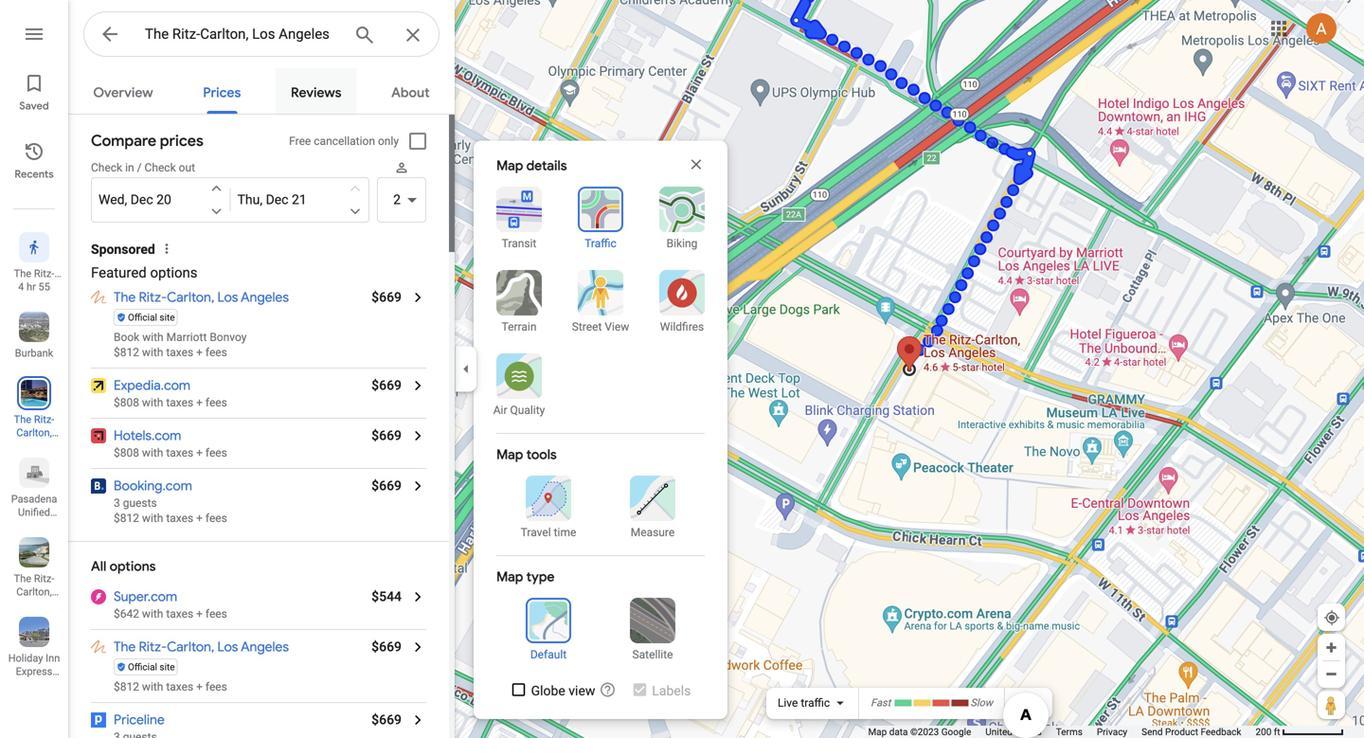 Task type: locate. For each thing, give the bounding box(es) containing it.
2 check from the left
[[145, 161, 176, 174]]

los up the bonvoy
[[217, 289, 238, 306]]

taxes for super.com
[[166, 607, 193, 621]]

reviews button
[[276, 68, 357, 114]]

2 site from the top
[[160, 661, 175, 673]]

$808 down expedia.com
[[114, 396, 139, 409]]

2
[[393, 192, 401, 207]]

set check in one day earlier image
[[208, 180, 225, 197]]

$808
[[114, 396, 139, 409], [114, 446, 139, 460]]

1 horizontal spatial check
[[145, 161, 176, 174]]

4 + from the top
[[196, 512, 203, 525]]

5 taxes from the top
[[166, 607, 193, 621]]

1 dec from the left
[[130, 192, 153, 207]]

fees for hotels.com
[[206, 446, 227, 460]]

4 fees from the top
[[206, 512, 227, 525]]

1 vertical spatial angeles
[[15, 453, 53, 465]]

2 fees from the top
[[206, 396, 227, 409]]

55
[[38, 281, 50, 293]]

thu, dec 21
[[237, 192, 307, 207]]

site for $812 with taxes + fees
[[160, 661, 175, 673]]

taxes down booking.com
[[166, 512, 193, 525]]

with down hotels.com
[[142, 446, 163, 460]]

mesa-
[[31, 679, 60, 691]]

2 the ritz-carlton, los angeles from the top
[[114, 639, 289, 656]]

$669
[[372, 289, 402, 305], [372, 378, 402, 393], [372, 428, 402, 443], [372, 478, 402, 494], [372, 639, 402, 655], [372, 712, 402, 728]]

the down $642
[[114, 639, 136, 656]]

the ritz-carlton, los angeles down $642 with taxes + fees
[[114, 639, 289, 656]]

map left tools
[[496, 446, 523, 463]]

taxes for hotels.com
[[166, 446, 193, 460]]

official for book with marriott bonvoy
[[128, 312, 157, 323]]

Default radio
[[507, 598, 590, 662]]

overview
[[93, 84, 153, 101]]

$808 with taxes + fees down hotels.com
[[114, 446, 227, 460]]

compare prices tab panel
[[68, 115, 455, 738]]

prices
[[203, 84, 241, 101]]

the down featured
[[114, 289, 136, 306]]

$812 down the '3'
[[114, 512, 139, 525]]

1 horizontal spatial dec
[[266, 192, 288, 207]]

sponsored
[[91, 242, 155, 257]]

holiday
[[8, 652, 43, 664]]

taxes down hotels.com
[[166, 446, 193, 460]]

tools
[[526, 446, 557, 463]]

/
[[137, 161, 142, 174]]

travel time button
[[507, 476, 590, 540]]

The Ritz-Carlton, Los Angeles field
[[83, 11, 440, 63]]

2 official site from the top
[[128, 661, 175, 673]]

+ for hotels.com
[[196, 446, 203, 460]]

$808 for hotels.com
[[114, 446, 139, 460]]

2 $808 with taxes + fees from the top
[[114, 446, 227, 460]]

google
[[942, 726, 971, 738]]

footer
[[868, 726, 1256, 738]]

2 taxes from the top
[[166, 396, 193, 409]]

official site up book
[[128, 312, 175, 323]]

tab list inside the google maps element
[[68, 68, 455, 114]]

air quality
[[493, 404, 545, 417]]

the up laguna in the bottom of the page
[[14, 573, 31, 585]]

show street view coverage image
[[1318, 691, 1345, 719]]

options up super.com
[[110, 558, 156, 575]]

details
[[526, 157, 567, 174]]

6 + from the top
[[196, 680, 203, 694]]

site up marriott
[[160, 312, 175, 323]]

1 fees from the top
[[206, 346, 227, 359]]

view
[[569, 683, 595, 699]]

wildfires
[[660, 320, 704, 334]]

6 $669 from the top
[[372, 712, 402, 728]]

the ritz- carlton, los angeles button
[[0, 370, 68, 465]]

carlton, up pasadena unified school district button
[[16, 427, 52, 439]]

measure
[[631, 526, 675, 539]]

taxes down marriott
[[166, 346, 193, 359]]

0 vertical spatial $808 with taxes + fees
[[114, 396, 227, 409]]

prices
[[160, 131, 204, 151]]

map for map tools
[[496, 446, 523, 463]]

angeles inside the ritz- carlton, los angeles
[[15, 453, 53, 465]]

site
[[160, 312, 175, 323], [160, 661, 175, 673]]

street
[[572, 320, 602, 334]]

0 vertical spatial official
[[128, 312, 157, 323]]

taxes down expedia.com
[[166, 396, 193, 409]]

0 vertical spatial site
[[160, 312, 175, 323]]

taxes down $642 with taxes + fees
[[166, 680, 193, 694]]

0 vertical spatial $812
[[114, 346, 139, 359]]

type
[[526, 568, 555, 586]]

3 guests $812 with taxes + fees
[[114, 496, 227, 525]]

fees inside book with marriott bonvoy $812 with taxes + fees
[[206, 346, 227, 359]]

$808 down hotels.com
[[114, 446, 139, 460]]

taxes inside book with marriott bonvoy $812 with taxes + fees
[[166, 346, 193, 359]]

+ inside 3 guests $812 with taxes + fees
[[196, 512, 203, 525]]

2 $812 from the top
[[114, 512, 139, 525]]

fees for expedia.com
[[206, 396, 227, 409]]

cancellation
[[314, 135, 375, 148]]

0 horizontal spatial check
[[91, 161, 122, 174]]

official up $812 with taxes + fees
[[128, 661, 157, 673]]

None field
[[145, 23, 338, 45]]

tab list containing overview
[[68, 68, 455, 114]]

0 vertical spatial $808
[[114, 396, 139, 409]]

carlton, up laguna in the bottom of the page
[[16, 586, 52, 598]]

None search field
[[83, 11, 440, 63]]

2 vertical spatial $812
[[114, 680, 139, 694]]

Globe view checkbox
[[510, 681, 595, 700]]

check left the in
[[91, 161, 122, 174]]

live traffic option
[[778, 696, 830, 710]]

3 taxes from the top
[[166, 446, 193, 460]]

united
[[986, 726, 1013, 738]]

2 vertical spatial los
[[217, 639, 238, 656]]

compare prices
[[91, 131, 204, 151]]

1 vertical spatial $808
[[114, 446, 139, 460]]

reviews
[[291, 84, 342, 101]]

about
[[391, 84, 430, 101]]

3
[[114, 496, 120, 510]]

2 vertical spatial angeles
[[241, 639, 289, 656]]

the ritz-carlton, los angeles for book with marriott bonvoy
[[114, 289, 289, 306]]

satellite
[[632, 648, 673, 661]]

$812 down book
[[114, 346, 139, 359]]

5 $669 from the top
[[372, 639, 402, 655]]

the
[[114, 289, 136, 306], [14, 414, 31, 425], [14, 573, 31, 585], [114, 639, 136, 656]]

map left data
[[868, 726, 887, 738]]

carlton, down $642 with taxes + fees
[[167, 639, 214, 656]]

official up book
[[128, 312, 157, 323]]

only
[[378, 135, 399, 148]]

the ritz-carlton, los angeles up marriott
[[114, 289, 289, 306]]

2 $808 from the top
[[114, 446, 139, 460]]

check
[[91, 161, 122, 174], [145, 161, 176, 174]]

angeles
[[241, 289, 289, 306], [15, 453, 53, 465], [241, 639, 289, 656]]

1 vertical spatial official
[[128, 661, 157, 673]]

official site up $812 with taxes + fees
[[128, 661, 175, 673]]

check right /
[[145, 161, 176, 174]]

1 official site from the top
[[128, 312, 175, 323]]

$642 with taxes + fees
[[114, 607, 227, 621]]

free cancellation only
[[289, 135, 399, 148]]

200 ft button
[[1256, 726, 1344, 738]]

1 $808 with taxes + fees from the top
[[114, 396, 227, 409]]

set check out one day later image
[[347, 203, 364, 220]]

guests group
[[377, 160, 426, 223]]

3 fees from the top
[[206, 446, 227, 460]]

about button
[[376, 68, 445, 114]]

0 vertical spatial official site
[[128, 312, 175, 323]]

ritz- inside the ritz- carlton, los angeles
[[34, 414, 54, 425]]

taxes down super.com
[[166, 607, 193, 621]]

1 $808 from the top
[[114, 396, 139, 409]]

$812 inside 3 guests $812 with taxes + fees
[[114, 512, 139, 525]]

dec for thu,
[[266, 192, 288, 207]]

map for map type
[[496, 568, 523, 586]]

show your location image
[[1324, 609, 1341, 626]]

ritz- up laguna in the bottom of the page
[[34, 573, 54, 585]]

free
[[289, 135, 311, 148]]

wildfires button
[[648, 270, 716, 334]]

angeles for $812 with taxes + fees
[[241, 639, 289, 656]]

los
[[217, 289, 238, 306], [26, 440, 43, 452], [217, 639, 238, 656]]

taxes
[[166, 346, 193, 359], [166, 396, 193, 409], [166, 446, 193, 460], [166, 512, 193, 525], [166, 607, 193, 621], [166, 680, 193, 694]]

1 vertical spatial $812
[[114, 512, 139, 525]]

the ritz- carlton, laguna niguel
[[14, 573, 54, 624]]

official
[[128, 312, 157, 323], [128, 661, 157, 673]]

fees for super.com
[[206, 607, 227, 621]]

$808 with taxes + fees down expedia.com
[[114, 396, 227, 409]]

0 vertical spatial options
[[150, 264, 198, 281]]

0 vertical spatial los
[[217, 289, 238, 306]]

2 + from the top
[[196, 396, 203, 409]]

burbank
[[15, 347, 53, 359]]

1 taxes from the top
[[166, 346, 193, 359]]

 Show traffic  checkbox
[[1016, 696, 1042, 711]]

tab list
[[68, 68, 455, 114]]

200 ft
[[1256, 726, 1281, 738]]

4 taxes from the top
[[166, 512, 193, 525]]

travel time
[[521, 526, 576, 539]]

ritz- down burbank
[[34, 414, 54, 425]]

map tools
[[496, 446, 557, 463]]

featured
[[91, 264, 147, 281]]

1 vertical spatial los
[[26, 440, 43, 452]]

2 dec from the left
[[266, 192, 288, 207]]

1 vertical spatial site
[[160, 661, 175, 673]]

taxes for official site
[[166, 680, 193, 694]]

the ritz-carlton, los angeles
[[114, 289, 289, 306], [114, 639, 289, 656]]

los down $642 with taxes + fees
[[217, 639, 238, 656]]

dec for wed,
[[130, 192, 153, 207]]

1 vertical spatial official site
[[128, 661, 175, 673]]

3 + from the top
[[196, 446, 203, 460]]

map details
[[496, 157, 567, 174]]

district
[[18, 533, 51, 545]]

globe
[[531, 683, 565, 699]]

street view
[[572, 320, 629, 334]]

0 vertical spatial the ritz-carlton, los angeles
[[114, 289, 289, 306]]

1 vertical spatial $808 with taxes + fees
[[114, 446, 227, 460]]

footer containing map data ©2023 google
[[868, 726, 1256, 738]]

none search field containing 
[[83, 11, 440, 63]]

san
[[11, 692, 28, 704]]

6 fees from the top
[[206, 680, 227, 694]]

$812 up priceline in the left of the page
[[114, 680, 139, 694]]

los up pasadena
[[26, 440, 43, 452]]

the inside the ritz- carlton, los angeles
[[14, 414, 31, 425]]

unified
[[18, 506, 50, 518]]

data
[[889, 726, 908, 738]]

the ritz- carlton, los angeles
[[14, 414, 54, 465]]

$812 with taxes + fees
[[114, 680, 227, 694]]

map for map details
[[496, 157, 523, 174]]

map left type
[[496, 568, 523, 586]]

map type
[[496, 568, 555, 586]]

air
[[493, 404, 507, 417]]

site up $812 with taxes + fees
[[160, 661, 175, 673]]

all
[[91, 558, 106, 575]]

1 + from the top
[[196, 346, 203, 359]]

map left 'details'
[[496, 157, 523, 174]]

angeles for book with marriott bonvoy
[[241, 289, 289, 306]]

ritz-
[[139, 289, 167, 306], [34, 414, 54, 425], [34, 573, 54, 585], [139, 639, 167, 656]]

air quality button
[[485, 353, 553, 418]]

1 official from the top
[[128, 312, 157, 323]]

1 vertical spatial options
[[110, 558, 156, 575]]

1 the ritz-carlton, los angeles from the top
[[114, 289, 289, 306]]

200
[[1256, 726, 1272, 738]]

labels
[[652, 683, 691, 699]]

1 vertical spatial the ritz-carlton, los angeles
[[114, 639, 289, 656]]

1 $812 from the top
[[114, 346, 139, 359]]

check in / check out group
[[91, 160, 370, 223]]

wed, dec 20
[[99, 192, 171, 207]]

1 site from the top
[[160, 312, 175, 323]]

options right featured
[[150, 264, 198, 281]]

3 $669 from the top
[[372, 428, 402, 443]]

map for map data ©2023 google
[[868, 726, 887, 738]]

privacy button
[[1097, 726, 1128, 738]]

2 official from the top
[[128, 661, 157, 673]]

$808 with taxes + fees
[[114, 396, 227, 409], [114, 446, 227, 460]]

6 taxes from the top
[[166, 680, 193, 694]]

5 fees from the top
[[206, 607, 227, 621]]

with down guests
[[142, 512, 163, 525]]

dec left 20
[[130, 192, 153, 207]]

0 horizontal spatial dec
[[130, 192, 153, 207]]

the down burbank
[[14, 414, 31, 425]]

close image
[[688, 156, 705, 173]]

dec left "21"
[[266, 192, 288, 207]]

live traffic
[[778, 696, 830, 710]]

Labels checkbox
[[631, 681, 691, 700]]


[[26, 237, 43, 258]]

5 + from the top
[[196, 607, 203, 621]]

0 vertical spatial angeles
[[241, 289, 289, 306]]

pasadena
[[11, 493, 57, 505]]



Task type: describe. For each thing, give the bounding box(es) containing it.
quality
[[510, 404, 545, 417]]

express
[[16, 666, 52, 677]]

saved button
[[0, 64, 68, 117]]

1 $669 from the top
[[372, 289, 402, 305]]

+ for official site
[[196, 680, 203, 694]]


[[99, 20, 121, 48]]

ritz- inside the ritz- carlton, laguna niguel
[[34, 573, 54, 585]]

pasadena unified school district
[[11, 493, 57, 545]]

featured options
[[91, 264, 198, 281]]

3 $812 from the top
[[114, 680, 139, 694]]

carlton, up marriott
[[167, 289, 214, 306]]

recents button
[[0, 133, 68, 186]]

+ for super.com
[[196, 607, 203, 621]]

view
[[605, 320, 629, 334]]

set check in one day later image
[[208, 203, 225, 220]]

official site for book with marriott bonvoy
[[128, 312, 175, 323]]

overview button
[[78, 68, 168, 114]]

sponsored element
[[91, 228, 449, 261]]

21
[[292, 192, 307, 207]]

set check out one day earlier image
[[347, 180, 364, 197]]

collapse side panel image
[[456, 359, 477, 379]]

biking button
[[648, 187, 716, 251]]

default
[[530, 648, 567, 661]]

$808 for expedia.com
[[114, 396, 139, 409]]

 button
[[83, 11, 136, 61]]

product
[[1165, 726, 1199, 738]]

mira
[[8, 679, 29, 691]]

$812 inside book with marriott bonvoy $812 with taxes + fees
[[114, 346, 139, 359]]

slow
[[971, 697, 993, 709]]

options for all options
[[110, 558, 156, 575]]

time
[[554, 526, 576, 539]]

taxes inside 3 guests $812 with taxes + fees
[[166, 512, 193, 525]]

none search field inside the google maps element
[[83, 11, 440, 63]]

traffic
[[585, 237, 617, 250]]

+ inside book with marriott bonvoy $812 with taxes + fees
[[196, 346, 203, 359]]

1 check from the left
[[91, 161, 122, 174]]

the inside the ritz- carlton, laguna niguel
[[14, 573, 31, 585]]

recents
[[15, 168, 54, 181]]

Satellite radio
[[611, 598, 694, 662]]

united states
[[986, 726, 1042, 738]]

thu,
[[237, 192, 263, 207]]

in
[[125, 161, 134, 174]]

google account: apple lee  
(apple.applelee2001@gmail.com) image
[[1307, 13, 1337, 44]]

zoom in image
[[1325, 640, 1339, 655]]

the ritz-carlton, los angeles for $812 with taxes + fees
[[114, 639, 289, 656]]

menu image
[[23, 23, 45, 45]]

measure button
[[611, 476, 694, 540]]

20
[[156, 192, 171, 207]]

transit
[[502, 237, 537, 250]]

terms
[[1056, 726, 1083, 738]]

marriott
[[166, 331, 207, 344]]

 button
[[342, 12, 388, 63]]

terms button
[[1056, 726, 1083, 738]]

travel
[[521, 526, 551, 539]]

diego
[[31, 692, 58, 704]]

prices button
[[188, 68, 256, 114]]

carlton, inside the ritz- carlton, laguna niguel
[[16, 586, 52, 598]]

biking
[[667, 237, 698, 250]]

google maps element
[[0, 0, 1364, 738]]

with up expedia.com
[[142, 346, 163, 359]]

los for book with marriott bonvoy
[[217, 289, 238, 306]]

send product feedback
[[1142, 726, 1242, 738]]

los for $812 with taxes + fees
[[217, 639, 238, 656]]

ft
[[1274, 726, 1281, 738]]

pasadena unified school district button
[[0, 450, 68, 545]]

feedback
[[1201, 726, 1242, 738]]

hotels.com
[[114, 427, 181, 444]]

live
[[778, 696, 798, 710]]

taxes for expedia.com
[[166, 396, 193, 409]]

with right book
[[142, 331, 164, 344]]

with up priceline in the left of the page
[[142, 680, 163, 694]]

los inside the ritz- carlton, los angeles
[[26, 440, 43, 452]]

+ for expedia.com
[[196, 396, 203, 409]]

saved
[[19, 99, 49, 113]]

carlton, inside the ritz- carlton, los angeles
[[16, 427, 52, 439]]

niguel
[[19, 613, 49, 624]]

laguna
[[17, 599, 51, 611]]

traffic
[[801, 696, 830, 710]]

street view button
[[567, 270, 635, 334]]

ritz- down $642 with taxes + fees
[[139, 639, 167, 656]]


[[353, 21, 376, 49]]

terrain
[[502, 320, 537, 334]]

2 button
[[377, 177, 426, 223]]

burbank button
[[0, 304, 68, 363]]

fast
[[871, 697, 891, 709]]

©2023
[[910, 726, 939, 738]]

booking.com
[[114, 478, 192, 495]]

fees for official site
[[206, 680, 227, 694]]

zoom out image
[[1325, 667, 1339, 681]]

globe view
[[531, 683, 595, 699]]

with inside 3 guests $812 with taxes + fees
[[142, 512, 163, 525]]

all options
[[91, 558, 156, 575]]

out
[[179, 161, 195, 174]]

options for featured options
[[150, 264, 198, 281]]

4 $669 from the top
[[372, 478, 402, 494]]

book
[[114, 331, 140, 344]]

footer inside the google maps element
[[868, 726, 1256, 738]]

with down expedia.com
[[142, 396, 163, 409]]

zoom out and see the world in 3d tooltip
[[599, 681, 616, 698]]

$642
[[114, 607, 139, 621]]

with down super.com
[[142, 607, 163, 621]]

none field inside the  "field"
[[145, 23, 338, 45]]

hr
[[27, 281, 36, 293]]

wednesday, december 20 to thursday, december 21 group
[[91, 177, 370, 223]]

official for $812 with taxes + fees
[[128, 661, 157, 673]]

site for book with marriott bonvoy
[[160, 312, 175, 323]]

map data ©2023 google
[[868, 726, 971, 738]]

priceline
[[114, 712, 165, 729]]

official site for $812 with taxes + fees
[[128, 661, 175, 673]]

2 $669 from the top
[[372, 378, 402, 393]]

fees inside 3 guests $812 with taxes + fees
[[206, 512, 227, 525]]

$808 with taxes + fees for expedia.com
[[114, 396, 227, 409]]

book with marriott bonvoy $812 with taxes + fees
[[114, 331, 247, 359]]

the ritz-carlton, los angeles main content
[[68, 68, 455, 738]]

super.com
[[114, 588, 177, 605]]

 list
[[0, 0, 68, 738]]

$808 with taxes + fees for hotels.com
[[114, 446, 227, 460]]

holiday inn express mira mesa- san diego button
[[0, 609, 68, 704]]

$544
[[372, 589, 402, 604]]

ritz- down featured options
[[139, 289, 167, 306]]

expedia.com
[[114, 377, 190, 394]]



Task type: vqa. For each thing, say whether or not it's contained in the screenshot.
Carlton, in The Ritz- Carlton, Los Angeles
yes



